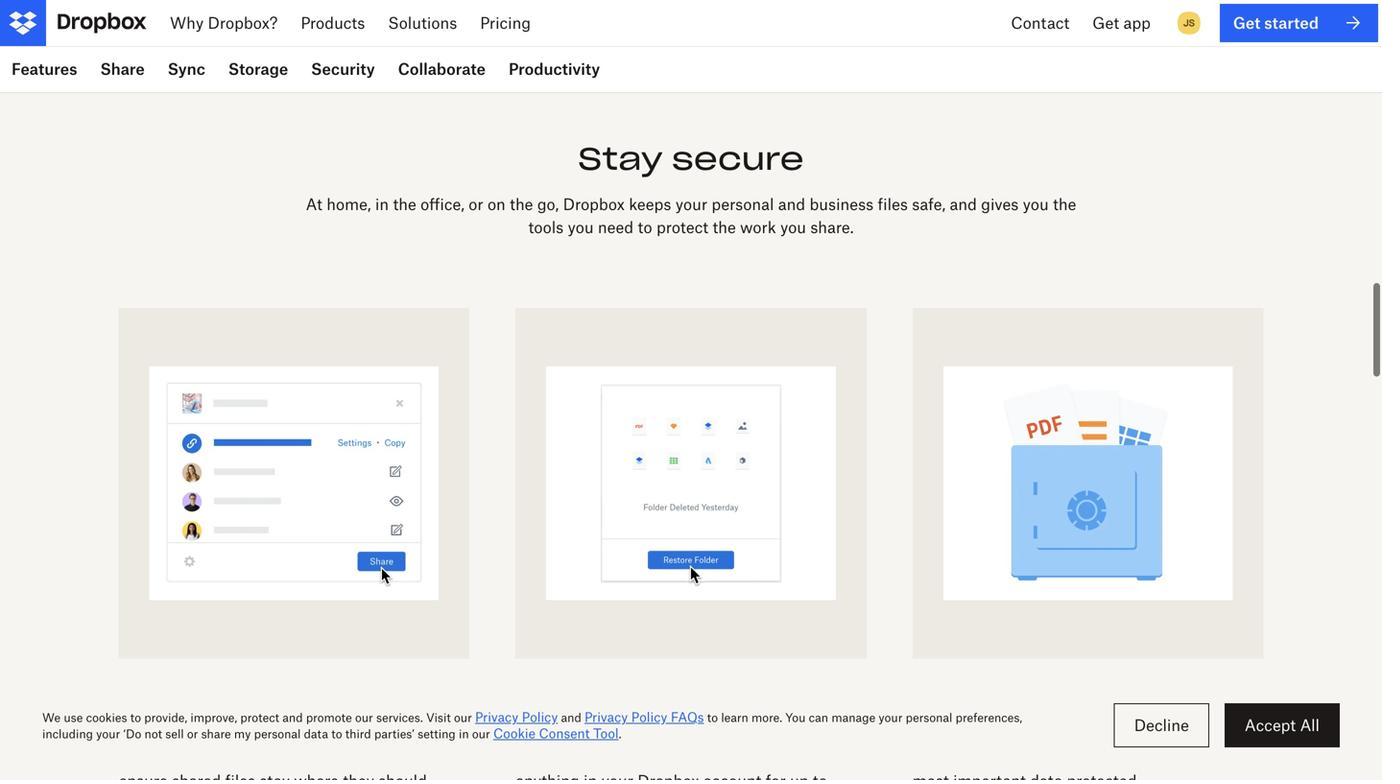 Task type: vqa. For each thing, say whether or not it's contained in the screenshot.
can
yes



Task type: describe. For each thing, give the bounding box(es) containing it.
stay inside with features like password protection, expiring links, and download permissions, you can ensure shared files stay where they should.
[[260, 772, 290, 781]]

contact button
[[1000, 0, 1082, 46]]

, down between at the right of page
[[749, 28, 753, 46]]

permissions,
[[267, 749, 359, 768]]

your inside get notified of progress updates and to-dos added to descriptions, and stay up to date with a recent activity view that lives alongside your work.
[[119, 51, 151, 69]]

slack , zoom , hellosign , and other dropbox integrations .
[[516, 28, 826, 69]]

integrations
[[582, 51, 669, 69]]

using
[[976, 46, 1016, 65]]

projects
[[913, 46, 971, 65]]

dropbox inside slack , zoom , hellosign , and other dropbox integrations .
[[516, 51, 578, 69]]

your down team,
[[1226, 23, 1258, 42]]

connect
[[590, 4, 648, 23]]

restoring
[[689, 749, 754, 768]]

, a collaborative doc for your team, you can create content easily and organize your projects using timelines, to-dos, and tables.
[[913, 0, 1258, 65]]

and inside slack , zoom , hellosign , and other dropbox integrations .
[[757, 28, 784, 46]]

storage button
[[217, 46, 300, 92]]

the left office,
[[393, 195, 417, 214]]

you right gives
[[1023, 195, 1049, 214]]

a inside , a collaborative doc for your team, you can create content easily and organize your projects using timelines, to-dos, and tables.
[[1001, 0, 1009, 19]]

500,000
[[1026, 749, 1090, 768]]

dropbox inside 'protect files from unwanted edits, deletions, hackers, and viruses by restoring or recovering anything in your dropbox account for up'
[[638, 772, 700, 781]]

dos
[[411, 0, 437, 0]]

hellosign link
[[677, 28, 749, 46]]

started
[[1265, 13, 1320, 32]]

recovering
[[777, 749, 854, 768]]

added
[[119, 4, 164, 23]]

to inside 'at home, in the office, or on the go, dropbox keeps your personal and business files safe, and gives you the tools you need to protect the work you share.'
[[638, 218, 653, 237]]

to inside dropbox is the secure, flexible workspace trusted by over 500,000 teams to keep their most important data protected.
[[1143, 749, 1158, 768]]

productivity button
[[497, 46, 612, 92]]

work
[[741, 218, 777, 237]]

you inside with features like password protection, expiring links, and download permissions, you can ensure shared files stay where they should.
[[363, 749, 389, 768]]

solutions button
[[377, 0, 469, 46]]

js
[[1184, 17, 1196, 29]]

get started
[[1234, 13, 1320, 32]]

for inside 'protect files from unwanted edits, deletions, hackers, and viruses by restoring or recovering anything in your dropbox account for up'
[[766, 772, 786, 781]]

you down 'when'
[[516, 28, 542, 46]]

workspace
[[1135, 726, 1214, 745]]

like
[[222, 726, 247, 745]]

between
[[737, 0, 799, 0]]

collaborate button
[[387, 46, 497, 92]]

keep
[[1162, 749, 1197, 768]]

features
[[159, 726, 218, 745]]

and right personal
[[779, 195, 806, 214]]

you down searching at the top of the page
[[560, 4, 586, 23]]

flexible
[[1079, 726, 1131, 745]]

with features like password protection, expiring links, and download permissions, you can ensure shared files stay where they should.
[[119, 726, 467, 781]]

get notified of progress updates and to-dos added to descriptions, and stay up to date with a recent activity view that lives alongside your work.
[[119, 0, 452, 69]]

when
[[516, 4, 556, 23]]

can inside with features like password protection, expiring links, and download permissions, you can ensure shared files stay where they should.
[[393, 749, 419, 768]]

business
[[810, 195, 874, 214]]

descriptions,
[[187, 4, 280, 23]]

collaborative
[[1014, 0, 1106, 19]]

products button
[[289, 0, 377, 46]]

.
[[669, 51, 673, 69]]

expiring
[[408, 726, 467, 745]]

updates
[[295, 0, 354, 0]]

slack
[[579, 28, 620, 46]]

products
[[301, 13, 365, 32]]

your inside 'at home, in the office, or on the go, dropbox keeps your personal and business files safe, and gives you the tools you need to protect the work you share.'
[[676, 195, 708, 214]]

zoom link
[[627, 28, 670, 46]]

work.
[[155, 51, 195, 69]]

up inside get notified of progress updates and to-dos added to descriptions, and stay up to date with a recent activity view that lives alongside your work.
[[350, 4, 369, 23]]

get app
[[1093, 13, 1151, 32]]

, inside , a collaborative doc for your team, you can create content easily and organize your projects using timelines, to-dos, and tables.
[[993, 0, 997, 19]]

to down notified
[[168, 4, 183, 23]]

hellosign
[[677, 28, 749, 46]]

locked safe with various documents stored inside. image
[[944, 339, 1233, 629]]

with
[[119, 726, 154, 745]]

with
[[119, 28, 151, 46]]

contact
[[1012, 13, 1070, 32]]

in inside 'at home, in the office, or on the go, dropbox keeps your personal and business files safe, and gives you the tools you need to protect the work you share.'
[[375, 195, 389, 214]]

notified
[[150, 0, 205, 0]]

the down personal
[[713, 218, 736, 237]]

your inside the "stop searching and switching between apps when you connect your content to the tools you use,"
[[652, 4, 684, 23]]

collaborate
[[398, 59, 486, 78]]

secure,
[[1023, 726, 1074, 745]]

get app button
[[1082, 0, 1163, 46]]

features link
[[0, 46, 89, 92]]

content for easily
[[1023, 23, 1078, 42]]

links,
[[119, 749, 156, 768]]

you right work
[[781, 218, 807, 237]]

the right on
[[510, 195, 533, 214]]

the inside dropbox is the secure, flexible workspace trusted by over 500,000 teams to keep their most important data protected.
[[995, 726, 1019, 745]]

stop searching and switching between apps when you connect your content to the tools you use,
[[516, 0, 839, 46]]

searching
[[555, 0, 626, 0]]

other
[[788, 28, 826, 46]]

tools inside the "stop searching and switching between apps when you connect your content to the tools you use,"
[[794, 4, 830, 23]]

dropbox inside dropbox is the secure, flexible workspace trusted by over 500,000 teams to keep their most important data protected.
[[913, 726, 975, 745]]

up inside 'protect files from unwanted edits, deletions, hackers, and viruses by restoring or recovering anything in your dropbox account for up'
[[790, 772, 809, 781]]

stay
[[579, 139, 663, 179]]

features
[[12, 60, 77, 78]]

get for get started
[[1234, 13, 1261, 32]]

switching
[[662, 0, 733, 0]]

get started link
[[1220, 4, 1379, 42]]

why dropbox? button
[[158, 0, 289, 46]]

doc
[[1111, 0, 1137, 19]]

stop
[[516, 0, 551, 0]]

security button
[[300, 46, 387, 92]]

use,
[[546, 28, 575, 46]]

secure
[[673, 139, 804, 179]]

of
[[210, 0, 224, 0]]

should.
[[379, 772, 431, 781]]

or inside 'at home, in the office, or on the go, dropbox keeps your personal and business files safe, and gives you the tools you need to protect the work you share.'
[[469, 195, 484, 214]]



Task type: locate. For each thing, give the bounding box(es) containing it.
safe,
[[913, 195, 946, 214]]

and inside with features like password protection, expiring links, and download permissions, you can ensure shared files stay where they should.
[[161, 749, 188, 768]]

1 vertical spatial to-
[[1095, 46, 1116, 65]]

personal
[[712, 195, 774, 214]]

0 vertical spatial can
[[943, 23, 969, 42]]

2 horizontal spatial get
[[1234, 13, 1261, 32]]

or inside 'protect files from unwanted edits, deletions, hackers, and viruses by restoring or recovering anything in your dropbox account for up'
[[758, 749, 773, 768]]

js button
[[1174, 8, 1205, 38]]

1 by from the left
[[667, 749, 684, 768]]

and inside the "stop searching and switching between apps when you connect your content to the tools you use,"
[[630, 0, 657, 0]]

timelines,
[[1020, 46, 1090, 65]]

that
[[312, 28, 341, 46]]

1 horizontal spatial up
[[790, 772, 809, 781]]

your inside 'protect files from unwanted edits, deletions, hackers, and viruses by restoring or recovering anything in your dropbox account for up'
[[602, 772, 634, 781]]

tools down go,
[[529, 218, 564, 237]]

slack link
[[579, 28, 620, 46]]

their
[[1201, 749, 1234, 768]]

files inside with features like password protection, expiring links, and download permissions, you can ensure shared files stay where they should.
[[225, 772, 256, 781]]

they
[[343, 772, 374, 781]]

gives
[[982, 195, 1019, 214]]

and left other
[[757, 28, 784, 46]]

you
[[560, 4, 586, 23], [913, 23, 939, 42], [516, 28, 542, 46], [1023, 195, 1049, 214], [568, 218, 594, 237], [781, 218, 807, 237], [363, 749, 389, 768]]

in right home,
[[375, 195, 389, 214]]

content inside , a collaborative doc for your team, you can create content easily and organize your projects using timelines, to-dos, and tables.
[[1023, 23, 1078, 42]]

dropbox down viruses
[[638, 772, 700, 781]]

to down between at the right of page
[[748, 4, 762, 23]]

get inside get notified of progress updates and to-dos added to descriptions, and stay up to date with a recent activity view that lives alongside your work.
[[119, 0, 146, 0]]

0 horizontal spatial stay
[[260, 772, 290, 781]]

and
[[358, 0, 385, 0], [630, 0, 657, 0], [284, 4, 311, 23], [1128, 23, 1155, 42], [757, 28, 784, 46], [1149, 46, 1176, 65], [779, 195, 806, 214], [950, 195, 978, 214], [161, 749, 188, 768], [580, 749, 607, 768]]

and right safe,
[[950, 195, 978, 214]]

a
[[1001, 0, 1009, 19], [155, 28, 163, 46]]

1 vertical spatial or
[[758, 749, 773, 768]]

your up the protect
[[676, 195, 708, 214]]

the right gives
[[1054, 195, 1077, 214]]

you up they
[[363, 749, 389, 768]]

your up zoom link
[[652, 4, 684, 23]]

team,
[[1202, 0, 1242, 19]]

user updating share settings for team members in dropbox. image
[[150, 339, 439, 629]]

files
[[878, 195, 908, 214], [572, 726, 602, 745], [225, 772, 256, 781]]

to inside the "stop searching and switching between apps when you connect your content to the tools you use,"
[[748, 4, 762, 23]]

files inside 'protect files from unwanted edits, deletions, hackers, and viruses by restoring or recovering anything in your dropbox account for up'
[[572, 726, 602, 745]]

hackers,
[[516, 749, 576, 768]]

your down viruses
[[602, 772, 634, 781]]

0 horizontal spatial get
[[119, 0, 146, 0]]

0 horizontal spatial by
[[667, 749, 684, 768]]

1 horizontal spatial tools
[[794, 4, 830, 23]]

pricing
[[480, 13, 531, 32]]

protect
[[516, 726, 568, 745]]

and down 'features'
[[161, 749, 188, 768]]

to- up date
[[390, 0, 411, 0]]

apps
[[804, 0, 839, 0]]

home,
[[327, 195, 371, 214]]

get inside popup button
[[1093, 13, 1120, 32]]

0 vertical spatial tools
[[794, 4, 830, 23]]

for down 'recovering'
[[766, 772, 786, 781]]

password
[[252, 726, 322, 745]]

or
[[469, 195, 484, 214], [758, 749, 773, 768]]

on
[[488, 195, 506, 214]]

files down download
[[225, 772, 256, 781]]

0 horizontal spatial tools
[[529, 218, 564, 237]]

get for get app
[[1093, 13, 1120, 32]]

and right dos,
[[1149, 46, 1176, 65]]

content
[[688, 4, 744, 23], [1023, 23, 1078, 42]]

you left need
[[568, 218, 594, 237]]

1 horizontal spatial content
[[1023, 23, 1078, 42]]

create
[[974, 23, 1019, 42]]

0 vertical spatial a
[[1001, 0, 1009, 19]]

dropbox?
[[208, 13, 278, 32]]

edits,
[[722, 726, 761, 745]]

share
[[100, 59, 145, 78]]

stay left where at the left bottom of page
[[260, 772, 290, 781]]

can
[[943, 23, 969, 42], [393, 749, 419, 768]]

or down edits,
[[758, 749, 773, 768]]

stay inside get notified of progress updates and to-dos added to descriptions, and stay up to date with a recent activity view that lives alongside your work.
[[315, 4, 346, 23]]

dropbox integrations link
[[516, 51, 669, 69]]

files left from
[[572, 726, 602, 745]]

0 vertical spatial for
[[1141, 0, 1161, 19]]

a up create
[[1001, 0, 1009, 19]]

why
[[170, 13, 204, 32]]

share.
[[811, 218, 854, 237]]

,
[[993, 0, 997, 19], [620, 28, 623, 46], [670, 28, 673, 46], [749, 28, 753, 46]]

to-
[[390, 0, 411, 0], [1095, 46, 1116, 65]]

0 vertical spatial to-
[[390, 0, 411, 0]]

for inside , a collaborative doc for your team, you can create content easily and organize your projects using timelines, to-dos, and tables.
[[1141, 0, 1161, 19]]

organize
[[1159, 23, 1222, 42]]

files left safe,
[[878, 195, 908, 214]]

2 horizontal spatial files
[[878, 195, 908, 214]]

1 vertical spatial up
[[790, 772, 809, 781]]

viruses
[[611, 749, 663, 768]]

the
[[767, 4, 790, 23], [393, 195, 417, 214], [510, 195, 533, 214], [1054, 195, 1077, 214], [713, 218, 736, 237], [995, 726, 1019, 745]]

in inside 'protect files from unwanted edits, deletions, hackers, and viruses by restoring or recovering anything in your dropbox account for up'
[[584, 772, 598, 781]]

zoom
[[627, 28, 670, 46]]

your up organize
[[1165, 0, 1197, 19]]

over
[[991, 749, 1022, 768]]

is
[[979, 726, 991, 745]]

and up connect
[[630, 0, 657, 0]]

sync button
[[156, 46, 217, 92]]

, up create
[[993, 0, 997, 19]]

0 horizontal spatial for
[[766, 772, 786, 781]]

by inside 'protect files from unwanted edits, deletions, hackers, and viruses by restoring or recovering anything in your dropbox account for up'
[[667, 749, 684, 768]]

1 vertical spatial a
[[155, 28, 163, 46]]

up up lives at the left top
[[350, 4, 369, 23]]

and down from
[[580, 749, 607, 768]]

to- down the easily
[[1095, 46, 1116, 65]]

dropbox down use,
[[516, 51, 578, 69]]

can up 'projects'
[[943, 23, 969, 42]]

the right is
[[995, 726, 1019, 745]]

pricing link
[[469, 0, 543, 46]]

need
[[598, 218, 634, 237]]

1 horizontal spatial files
[[572, 726, 602, 745]]

0 horizontal spatial in
[[375, 195, 389, 214]]

2 vertical spatial files
[[225, 772, 256, 781]]

dropbox
[[516, 51, 578, 69], [563, 195, 625, 214], [913, 726, 975, 745], [638, 772, 700, 781]]

user selecting the restore folder button to recover deleted files. image
[[547, 339, 836, 629]]

ensure
[[119, 772, 168, 781]]

deletions,
[[765, 726, 835, 745]]

0 horizontal spatial a
[[155, 28, 163, 46]]

for right doc at the top of the page
[[1141, 0, 1161, 19]]

by inside dropbox is the secure, flexible workspace trusted by over 500,000 teams to keep their most important data protected.
[[970, 749, 987, 768]]

you inside , a collaborative doc for your team, you can create content easily and organize your projects using timelines, to-dos, and tables.
[[913, 23, 939, 42]]

date
[[391, 4, 423, 23]]

by down 'unwanted'
[[667, 749, 684, 768]]

a inside get notified of progress updates and to-dos added to descriptions, and stay up to date with a recent activity view that lives alongside your work.
[[155, 28, 163, 46]]

0 horizontal spatial can
[[393, 749, 419, 768]]

for
[[1141, 0, 1161, 19], [766, 772, 786, 781]]

to left date
[[373, 4, 387, 23]]

get
[[119, 0, 146, 0], [1234, 13, 1261, 32], [1093, 13, 1120, 32]]

tools down apps
[[794, 4, 830, 23]]

content up hellosign
[[688, 4, 744, 23]]

can inside , a collaborative doc for your team, you can create content easily and organize your projects using timelines, to-dos, and tables.
[[943, 23, 969, 42]]

tables.
[[1181, 46, 1229, 65]]

dropbox inside 'at home, in the office, or on the go, dropbox keeps your personal and business files safe, and gives you the tools you need to protect the work you share.'
[[563, 195, 625, 214]]

0 vertical spatial files
[[878, 195, 908, 214]]

, up .
[[670, 28, 673, 46]]

tools inside 'at home, in the office, or on the go, dropbox keeps your personal and business files safe, and gives you the tools you need to protect the work you share.'
[[529, 218, 564, 237]]

1 vertical spatial stay
[[260, 772, 290, 781]]

by up the important
[[970, 749, 987, 768]]

the inside the "stop searching and switching between apps when you connect your content to the tools you use,"
[[767, 4, 790, 23]]

in right anything
[[584, 772, 598, 781]]

1 horizontal spatial can
[[943, 23, 969, 42]]

1 vertical spatial in
[[584, 772, 598, 781]]

get for get notified of progress updates and to-dos added to descriptions, and stay up to date with a recent activity view that lives alongside your work.
[[119, 0, 146, 0]]

dropbox up 'trusted'
[[913, 726, 975, 745]]

2 by from the left
[[970, 749, 987, 768]]

tools
[[794, 4, 830, 23], [529, 218, 564, 237]]

alongside
[[382, 28, 452, 46]]

protect
[[657, 218, 709, 237]]

dropbox up need
[[563, 195, 625, 214]]

where
[[294, 772, 339, 781]]

0 horizontal spatial to-
[[390, 0, 411, 0]]

unwanted
[[645, 726, 718, 745]]

1 horizontal spatial or
[[758, 749, 773, 768]]

1 vertical spatial for
[[766, 772, 786, 781]]

solutions
[[388, 13, 457, 32]]

progress
[[228, 0, 291, 0]]

your
[[1165, 0, 1197, 19], [652, 4, 684, 23], [1226, 23, 1258, 42], [119, 51, 151, 69], [676, 195, 708, 214], [602, 772, 634, 781]]

why dropbox?
[[170, 13, 278, 32]]

1 horizontal spatial to-
[[1095, 46, 1116, 65]]

and up dos,
[[1128, 23, 1155, 42]]

1 horizontal spatial a
[[1001, 0, 1009, 19]]

content up timelines,
[[1023, 23, 1078, 42]]

1 horizontal spatial get
[[1093, 13, 1120, 32]]

files inside 'at home, in the office, or on the go, dropbox keeps your personal and business files safe, and gives you the tools you need to protect the work you share.'
[[878, 195, 908, 214]]

you up 'projects'
[[913, 23, 939, 42]]

and inside 'protect files from unwanted edits, deletions, hackers, and viruses by restoring or recovering anything in your dropbox account for up'
[[580, 749, 607, 768]]

1 vertical spatial tools
[[529, 218, 564, 237]]

to left the keep
[[1143, 749, 1158, 768]]

in
[[375, 195, 389, 214], [584, 772, 598, 781]]

0 horizontal spatial up
[[350, 4, 369, 23]]

1 horizontal spatial for
[[1141, 0, 1161, 19]]

and up lives at the left top
[[358, 0, 385, 0]]

activity
[[218, 28, 270, 46]]

1 horizontal spatial by
[[970, 749, 987, 768]]

1 horizontal spatial stay
[[315, 4, 346, 23]]

0 vertical spatial up
[[350, 4, 369, 23]]

1 vertical spatial files
[[572, 726, 602, 745]]

view
[[275, 28, 308, 46]]

1 horizontal spatial in
[[584, 772, 598, 781]]

shared
[[172, 772, 221, 781]]

protected.
[[1067, 772, 1141, 781]]

protect files from unwanted edits, deletions, hackers, and viruses by restoring or recovering anything in your dropbox account for up 
[[516, 726, 854, 781]]

content inside the "stop searching and switching between apps when you connect your content to the tools you use,"
[[688, 4, 744, 23]]

0 horizontal spatial content
[[688, 4, 744, 23]]

teams
[[1094, 749, 1139, 768]]

anything
[[516, 772, 580, 781]]

0 horizontal spatial files
[[225, 772, 256, 781]]

to down keeps
[[638, 218, 653, 237]]

office,
[[421, 195, 465, 214]]

recent
[[168, 28, 214, 46]]

stay down updates
[[315, 4, 346, 23]]

a right with
[[155, 28, 163, 46]]

1 vertical spatial can
[[393, 749, 419, 768]]

0 vertical spatial stay
[[315, 4, 346, 23]]

to- inside get notified of progress updates and to-dos added to descriptions, and stay up to date with a recent activity view that lives alongside your work.
[[390, 0, 411, 0]]

content for to
[[688, 4, 744, 23]]

dropbox is the secure, flexible workspace trusted by over 500,000 teams to keep their most important data protected.
[[913, 726, 1234, 781]]

0 horizontal spatial or
[[469, 195, 484, 214]]

or left on
[[469, 195, 484, 214]]

up down 'recovering'
[[790, 772, 809, 781]]

0 vertical spatial in
[[375, 195, 389, 214]]

, down connect
[[620, 28, 623, 46]]

to- inside , a collaborative doc for your team, you can create content easily and organize your projects using timelines, to-dos, and tables.
[[1095, 46, 1116, 65]]

and up view
[[284, 4, 311, 23]]

protection,
[[326, 726, 404, 745]]

app
[[1124, 13, 1151, 32]]

0 vertical spatial or
[[469, 195, 484, 214]]

your down with
[[119, 51, 151, 69]]

dos,
[[1116, 46, 1145, 65]]

can up should. at the left of page
[[393, 749, 419, 768]]

data
[[1031, 772, 1063, 781]]

the down between at the right of page
[[767, 4, 790, 23]]



